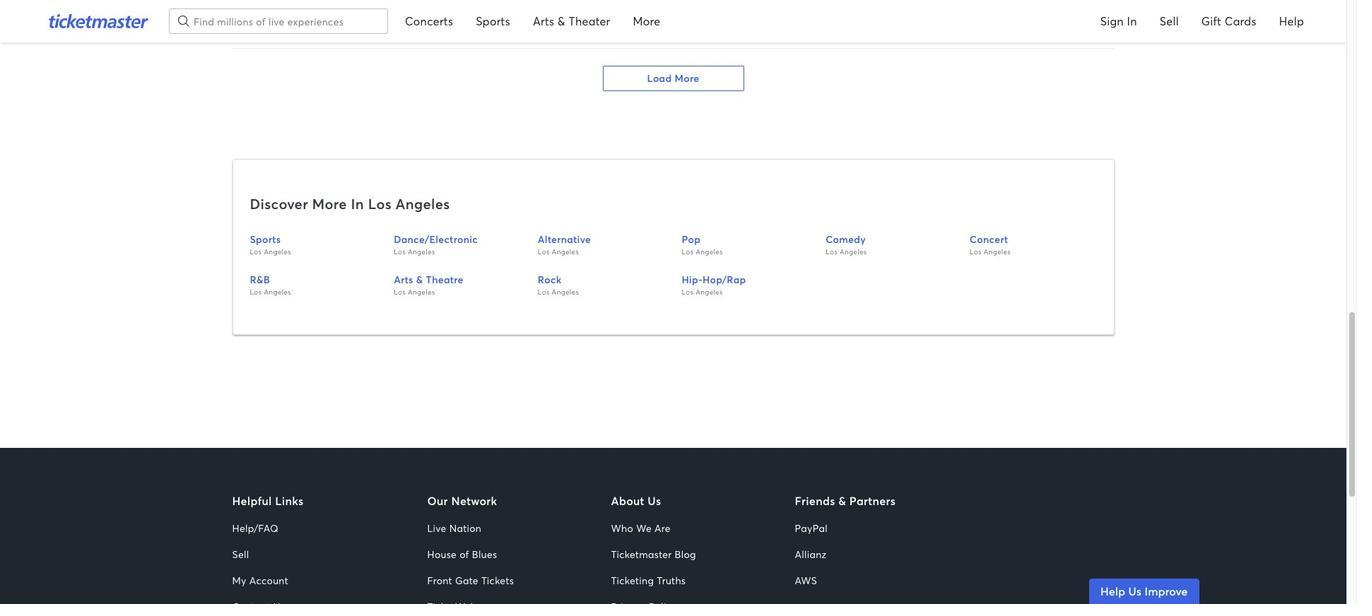 Task type: vqa. For each thing, say whether or not it's contained in the screenshot.


Task type: describe. For each thing, give the bounding box(es) containing it.
1 horizontal spatial basketball
[[591, 1, 649, 16]]

waves
[[737, 1, 773, 16]]

menu bar containing concerts
[[394, 0, 672, 43]]

rock los angeles
[[538, 273, 579, 297]]

live nation link
[[427, 521, 589, 536]]

& for theater
[[558, 13, 565, 28]]

angeles for dance/electronic
[[408, 247, 435, 257]]

of
[[460, 548, 469, 561]]

angeles inside arts & theatre los angeles
[[408, 288, 435, 297]]

more for load more
[[675, 71, 700, 85]]

lions
[[527, 1, 556, 16]]

more inside more dropdown button
[[633, 13, 661, 28]]

los for concert
[[970, 247, 982, 257]]

angeles for rock
[[552, 288, 579, 297]]

0 horizontal spatial basketball
[[420, 15, 470, 28]]

live nation
[[427, 522, 482, 535]]

concert los angeles
[[970, 232, 1011, 257]]

arts & theater
[[533, 13, 610, 28]]

feb
[[323, 1, 344, 16]]

aws link
[[795, 573, 956, 588]]

2 horizontal spatial basketball
[[808, 1, 866, 16]]

house of blues
[[427, 548, 497, 561]]

my
[[232, 574, 247, 587]]

load more button
[[603, 66, 744, 91]]

pepperdine
[[670, 1, 733, 16]]

in
[[1127, 13, 1137, 28]]

arts & theater link
[[522, 0, 622, 43]]

pop
[[682, 232, 701, 246]]

r&b
[[250, 273, 270, 286]]

my account link
[[232, 573, 405, 588]]

ticketmaster tickets image
[[48, 14, 149, 28]]

angeles up dance/electronic
[[396, 194, 450, 213]]

sports for sports los angeles
[[250, 232, 281, 246]]

angeles for pop
[[696, 247, 723, 257]]

concert
[[970, 232, 1009, 246]]

load
[[647, 71, 672, 85]]

front gate tickets link
[[427, 573, 589, 588]]

ticketmaster blog link
[[611, 547, 772, 562]]

los inside hip-hop/rap los angeles
[[682, 288, 694, 297]]

los for rock
[[538, 288, 550, 297]]

loyola marymount lions mens basketball vs. pepperdine waves mens basketball image
[[253, 1, 311, 34]]

comedy
[[826, 232, 866, 246]]

sell button
[[1149, 0, 1191, 43]]

angeles for alternative
[[552, 247, 579, 257]]

marymount
[[460, 1, 523, 16]]

friends
[[795, 494, 835, 509]]

los for dance/electronic
[[394, 247, 406, 257]]

angeles for comedy
[[840, 247, 867, 257]]

partners
[[850, 494, 896, 509]]

concerts
[[405, 13, 453, 28]]

network
[[451, 494, 497, 509]]

gate
[[455, 574, 479, 587]]

hop/rap
[[703, 273, 746, 286]]

helpful
[[232, 494, 272, 509]]

links
[[275, 494, 304, 509]]

& for theatre
[[416, 273, 423, 286]]

discover more in los angeles
[[250, 194, 450, 213]]

truths
[[657, 574, 686, 587]]

house
[[427, 548, 457, 561]]

los for r&b
[[250, 288, 262, 297]]

ticketmaster blog
[[611, 548, 696, 561]]

more for discover more in los angeles
[[312, 194, 347, 213]]

tickets
[[481, 574, 514, 587]]

help/faq link
[[232, 521, 405, 536]]

more button
[[622, 0, 672, 43]]

sign
[[1101, 13, 1124, 28]]

theatre
[[426, 273, 464, 286]]

alternative
[[538, 232, 591, 246]]

angeles inside hip-hop/rap los angeles
[[696, 288, 723, 297]]

blog
[[675, 548, 696, 561]]

our network
[[427, 494, 497, 509]]

helpful links
[[232, 494, 304, 509]]

los for alternative
[[538, 247, 550, 257]]

alternative los angeles
[[538, 232, 591, 257]]

account
[[249, 574, 289, 587]]

r&b los angeles
[[250, 273, 291, 297]]

blues
[[472, 548, 497, 561]]

allianz link
[[795, 547, 956, 562]]

who we are
[[611, 522, 671, 535]]

angeles for concert
[[984, 247, 1011, 257]]

who
[[611, 522, 634, 535]]

help/faq
[[232, 522, 279, 535]]

los for pop
[[682, 247, 694, 257]]

sat
[[323, 15, 339, 28]]

6:00pm
[[349, 15, 385, 28]]

arts for arts & theater
[[533, 13, 555, 28]]



Task type: locate. For each thing, give the bounding box(es) containing it.
los
[[368, 194, 392, 213], [250, 247, 262, 257], [394, 247, 406, 257], [538, 247, 550, 257], [682, 247, 694, 257], [826, 247, 838, 257], [970, 247, 982, 257], [250, 288, 262, 297], [394, 288, 406, 297], [538, 288, 550, 297], [682, 288, 694, 297]]

sell
[[1160, 13, 1179, 28], [232, 548, 249, 561]]

sports
[[476, 13, 510, 28], [250, 232, 281, 246]]

discover
[[250, 194, 308, 213]]

los inside alternative los angeles
[[538, 247, 550, 257]]

dance/electronic los angeles
[[394, 232, 478, 257]]

2 vertical spatial more
[[312, 194, 347, 213]]

2 horizontal spatial &
[[839, 494, 846, 509]]

2 horizontal spatial more
[[675, 71, 700, 85]]

who we are link
[[611, 521, 772, 536]]

arts left theater
[[533, 13, 555, 28]]

sell right in
[[1160, 13, 1179, 28]]

pop los angeles
[[682, 232, 723, 257]]

angeles
[[396, 194, 450, 213], [264, 247, 291, 257], [408, 247, 435, 257], [552, 247, 579, 257], [696, 247, 723, 257], [840, 247, 867, 257], [984, 247, 1011, 257], [264, 288, 291, 297], [408, 288, 435, 297], [552, 288, 579, 297], [696, 288, 723, 297]]

sports left the lions
[[476, 13, 510, 28]]

los right 'in'
[[368, 194, 392, 213]]

sell for sell link
[[232, 548, 249, 561]]

arts inside arts & theatre los angeles
[[394, 273, 413, 286]]

house of blues link
[[427, 547, 589, 562]]

2 menu bar from the left
[[1089, 0, 1316, 43]]

1 mens from the left
[[559, 1, 588, 16]]

angeles down theatre
[[408, 288, 435, 297]]

angeles up the r&b
[[264, 247, 291, 257]]

menu bar containing sign in
[[1089, 0, 1316, 43]]

theater
[[569, 13, 610, 28]]

concerts link
[[394, 0, 465, 43]]

feb 10 sat • 6:00pm
[[323, 1, 385, 28]]

los down dance/electronic
[[394, 247, 406, 257]]

angeles inside sports los angeles
[[264, 247, 291, 257]]

about
[[611, 494, 645, 509]]

1 horizontal spatial arts
[[533, 13, 555, 28]]

0 vertical spatial sell
[[1160, 13, 1179, 28]]

loyola
[[420, 1, 457, 16]]

angeles inside r&b los angeles
[[264, 288, 291, 297]]

front
[[427, 574, 452, 587]]

arts
[[533, 13, 555, 28], [394, 273, 413, 286]]

1 horizontal spatial sports
[[476, 13, 510, 28]]

1 vertical spatial sell
[[232, 548, 249, 561]]

los inside pop los angeles
[[682, 247, 694, 257]]

our
[[427, 494, 448, 509]]

los inside dance/electronic los angeles
[[394, 247, 406, 257]]

allianz
[[795, 548, 827, 561]]

mens right the lions
[[559, 1, 588, 16]]

gift cards link
[[1191, 0, 1268, 43]]

angeles down pop
[[696, 247, 723, 257]]

& right the lions
[[558, 13, 565, 28]]

& for partners
[[839, 494, 846, 509]]

arts left theatre
[[394, 273, 413, 286]]

los down concert
[[970, 247, 982, 257]]

friends & partners
[[795, 494, 896, 509]]

sports inside sports los angeles
[[250, 232, 281, 246]]

Find millions of live experiences search field
[[170, 9, 387, 34]]

los up the r&b
[[250, 247, 262, 257]]

1 menu bar from the left
[[394, 0, 672, 43]]

1 horizontal spatial mens
[[776, 1, 805, 16]]

more inside load more button
[[675, 71, 700, 85]]

menu bar
[[394, 0, 672, 43], [1089, 0, 1316, 43]]

ticketing truths
[[611, 574, 686, 587]]

& right friends
[[839, 494, 846, 509]]

ticketing truths link
[[611, 573, 772, 588]]

•
[[342, 15, 346, 28]]

venue image
[[690, 84, 708, 103]]

my account
[[232, 574, 289, 587]]

1 vertical spatial sports
[[250, 232, 281, 246]]

angeles for r&b
[[264, 288, 291, 297]]

help
[[1280, 13, 1304, 28]]

1 horizontal spatial menu bar
[[1089, 0, 1316, 43]]

angeles down alternative
[[552, 247, 579, 257]]

we
[[636, 522, 652, 535]]

angeles inside rock los angeles
[[552, 288, 579, 297]]

front gate tickets
[[427, 574, 514, 587]]

hip-
[[682, 273, 703, 286]]

los inside the comedy los angeles
[[826, 247, 838, 257]]

2 mens from the left
[[776, 1, 805, 16]]

sign in
[[1101, 13, 1137, 28]]

load more
[[647, 71, 700, 85]]

help link
[[1268, 0, 1316, 43]]

10
[[348, 1, 360, 16]]

los inside concert los angeles
[[970, 247, 982, 257]]

los down hip-
[[682, 288, 694, 297]]

angeles down the r&b
[[264, 288, 291, 297]]

gift cards
[[1202, 13, 1257, 28]]

los inside sports los angeles
[[250, 247, 262, 257]]

0 horizontal spatial menu bar
[[394, 0, 672, 43]]

los inside rock los angeles
[[538, 288, 550, 297]]

sell up my
[[232, 548, 249, 561]]

more right load
[[675, 71, 700, 85]]

angeles down comedy
[[840, 247, 867, 257]]

los down the r&b
[[250, 288, 262, 297]]

sports for sports
[[476, 13, 510, 28]]

los for sports
[[250, 247, 262, 257]]

1 horizontal spatial more
[[633, 13, 661, 28]]

los down dance/electronic los angeles
[[394, 288, 406, 297]]

arts & theatre los angeles
[[394, 273, 464, 297]]

sports link
[[465, 0, 522, 43]]

1 vertical spatial more
[[675, 71, 700, 85]]

arts for arts & theatre los angeles
[[394, 273, 413, 286]]

0 vertical spatial more
[[633, 13, 661, 28]]

1 horizontal spatial sell
[[1160, 13, 1179, 28]]

angeles for sports
[[264, 247, 291, 257]]

angeles inside alternative los angeles
[[552, 247, 579, 257]]

ticketing
[[611, 574, 654, 587]]

comedy los angeles
[[826, 232, 867, 257]]

paypal link
[[795, 521, 956, 536]]

2 vertical spatial &
[[839, 494, 846, 509]]

angeles inside the comedy los angeles
[[840, 247, 867, 257]]

sell for sell popup button
[[1160, 13, 1179, 28]]

0 horizontal spatial &
[[416, 273, 423, 286]]

sports los angeles
[[250, 232, 291, 257]]

sports inside menu bar
[[476, 13, 510, 28]]

more
[[633, 13, 661, 28], [675, 71, 700, 85], [312, 194, 347, 213]]

mens
[[559, 1, 588, 16], [776, 1, 805, 16]]

0 horizontal spatial more
[[312, 194, 347, 213]]

hip-hop/rap los angeles
[[682, 273, 746, 297]]

0 horizontal spatial sell
[[232, 548, 249, 561]]

sign in button
[[1089, 0, 1149, 43]]

angeles down dance/electronic
[[408, 247, 435, 257]]

more left 'in'
[[312, 194, 347, 213]]

loyola marymount lions mens basketball vs. pepperdine waves mens basketball basketball
[[420, 1, 866, 28]]

0 horizontal spatial sports
[[250, 232, 281, 246]]

1 vertical spatial &
[[416, 273, 423, 286]]

angeles down the rock
[[552, 288, 579, 297]]

los down pop
[[682, 247, 694, 257]]

vs.
[[652, 1, 667, 16]]

about us
[[611, 494, 661, 509]]

basketball
[[591, 1, 649, 16], [808, 1, 866, 16], [420, 15, 470, 28]]

angeles inside dance/electronic los angeles
[[408, 247, 435, 257]]

nation
[[449, 522, 482, 535]]

rock
[[538, 273, 562, 286]]

los inside r&b los angeles
[[250, 288, 262, 297]]

& inside arts & theatre los angeles
[[416, 273, 423, 286]]

0 vertical spatial &
[[558, 13, 565, 28]]

arts inside arts & theater link
[[533, 13, 555, 28]]

dance/electronic
[[394, 232, 478, 246]]

mens right waves
[[776, 1, 805, 16]]

paypal
[[795, 522, 828, 535]]

angeles inside concert los angeles
[[984, 247, 1011, 257]]

los for comedy
[[826, 247, 838, 257]]

angeles down hop/rap
[[696, 288, 723, 297]]

in
[[351, 194, 364, 213]]

0 vertical spatial sports
[[476, 13, 510, 28]]

sell link
[[232, 547, 405, 562]]

angeles down concert
[[984, 247, 1011, 257]]

0 horizontal spatial mens
[[559, 1, 588, 16]]

los inside arts & theatre los angeles
[[394, 288, 406, 297]]

& left theatre
[[416, 273, 423, 286]]

1 horizontal spatial &
[[558, 13, 565, 28]]

cards
[[1225, 13, 1257, 28]]

0 vertical spatial arts
[[533, 13, 555, 28]]

angeles inside pop los angeles
[[696, 247, 723, 257]]

los down comedy
[[826, 247, 838, 257]]

los down the rock
[[538, 288, 550, 297]]

sell inside popup button
[[1160, 13, 1179, 28]]

1 vertical spatial arts
[[394, 273, 413, 286]]

more left pepperdine
[[633, 13, 661, 28]]

& inside menu bar
[[558, 13, 565, 28]]

ticketmaster
[[611, 548, 672, 561]]

are
[[655, 522, 671, 535]]

sports down discover
[[250, 232, 281, 246]]

los down alternative
[[538, 247, 550, 257]]

live
[[427, 522, 447, 535]]

gift
[[1202, 13, 1222, 28]]

0 horizontal spatial arts
[[394, 273, 413, 286]]



